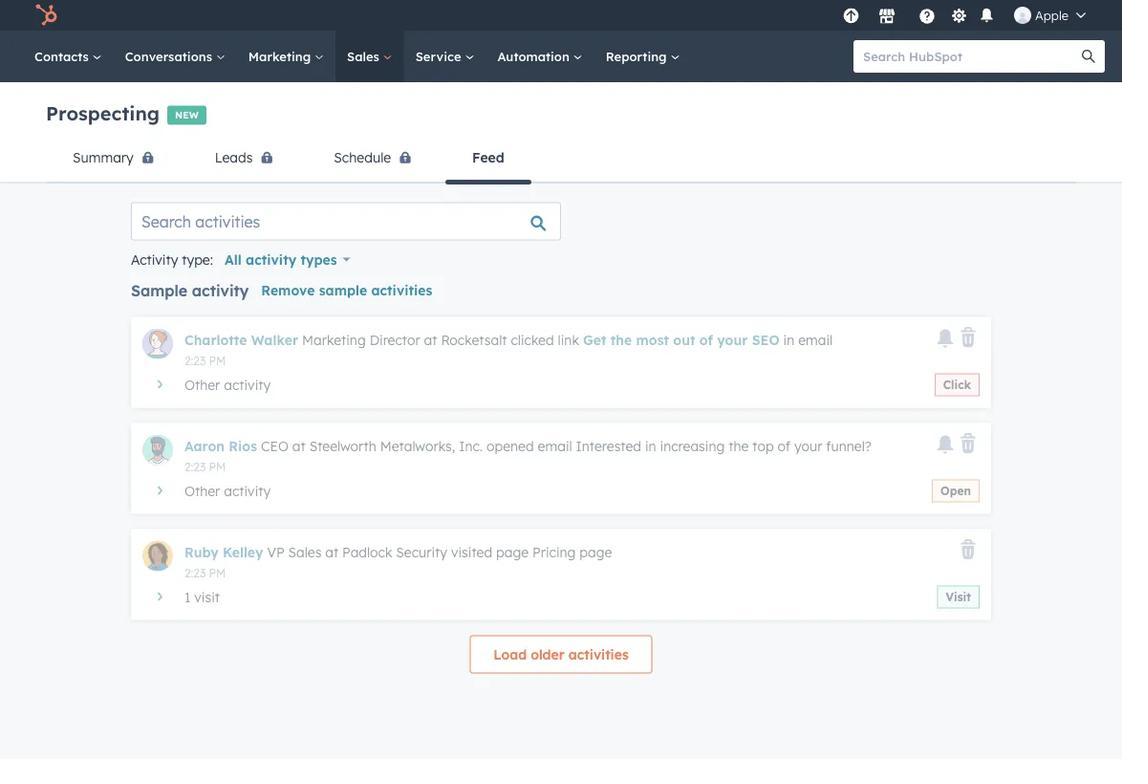 Task type: locate. For each thing, give the bounding box(es) containing it.
marketing
[[248, 48, 315, 64]]

conversations
[[125, 48, 216, 64]]

apple menu
[[837, 0, 1099, 31]]

leads
[[215, 149, 253, 166]]

service link
[[404, 31, 486, 82]]

leads link
[[188, 135, 307, 182]]

help image
[[919, 9, 936, 26]]

help button
[[911, 5, 944, 26]]

feed link
[[446, 135, 531, 185]]

apple
[[1035, 7, 1069, 23]]

search image
[[1082, 50, 1096, 63]]

hubspot image
[[34, 4, 57, 27]]

contacts
[[34, 48, 92, 64]]

automation link
[[486, 31, 594, 82]]

search button
[[1073, 40, 1105, 73]]

apple lee image
[[1014, 7, 1032, 24]]

navigation
[[46, 135, 1077, 185]]

conversations link
[[113, 31, 237, 82]]

upgrade link
[[839, 5, 863, 25]]

reporting
[[606, 48, 671, 64]]

automation
[[498, 48, 573, 64]]



Task type: vqa. For each thing, say whether or not it's contained in the screenshot.
Leads
yes



Task type: describe. For each thing, give the bounding box(es) containing it.
schedule
[[334, 149, 391, 166]]

contacts link
[[23, 31, 113, 82]]

notifications button
[[975, 5, 999, 25]]

navigation containing summary
[[46, 135, 1077, 185]]

notifications image
[[978, 8, 996, 25]]

hubspot link
[[23, 4, 72, 27]]

apple button
[[1003, 0, 1098, 31]]

settings link
[[947, 5, 971, 25]]

reporting link
[[594, 31, 692, 82]]

schedule link
[[307, 135, 446, 182]]

Search HubSpot search field
[[854, 40, 1088, 73]]

new
[[175, 109, 199, 121]]

settings image
[[951, 8, 968, 25]]

summary
[[73, 149, 134, 166]]

summary link
[[46, 135, 188, 182]]

upgrade image
[[843, 8, 860, 25]]

service
[[416, 48, 465, 64]]

prospecting
[[46, 101, 160, 125]]

marketing link
[[237, 31, 336, 82]]

feed
[[472, 149, 505, 166]]

sales link
[[336, 31, 404, 82]]

marketplaces button
[[867, 0, 907, 31]]

sales
[[347, 48, 383, 64]]

marketplaces image
[[879, 9, 896, 26]]



